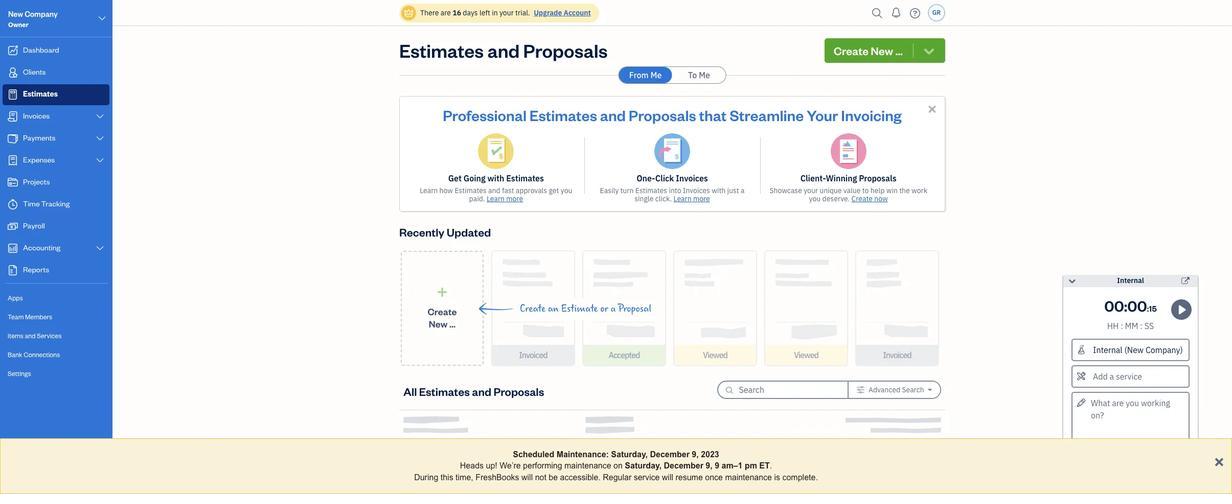 Task type: locate. For each thing, give the bounding box(es) containing it.
that
[[699, 105, 727, 125]]

reports link
[[3, 260, 109, 281]]

1 horizontal spatial will
[[662, 473, 673, 482]]

team members link
[[3, 308, 109, 326]]

payments
[[23, 133, 55, 143]]

estimates link
[[3, 84, 109, 105]]

owner
[[8, 20, 29, 29]]

chevron large down image
[[95, 156, 105, 165], [95, 244, 105, 253]]

1 invoiced from the left
[[519, 350, 548, 361]]

1 horizontal spatial with
[[712, 186, 726, 195]]

learn more
[[487, 194, 523, 204], [674, 194, 710, 204]]

saturday, up on
[[611, 451, 648, 459]]

0 horizontal spatial more
[[506, 194, 523, 204]]

with inside easily turn estimates into invoices with just a single click.
[[712, 186, 726, 195]]

0 horizontal spatial you
[[561, 186, 572, 195]]

and inside learn how estimates and fast approvals get you paid.
[[488, 186, 500, 195]]

clients
[[23, 67, 46, 77]]

… inside create new …
[[449, 318, 456, 330]]

discard button
[[1072, 476, 1190, 494]]

your down the 'client-'
[[804, 186, 818, 195]]

1 vertical spatial your
[[804, 186, 818, 195]]

me right from
[[651, 70, 662, 80]]

new up owner
[[8, 9, 23, 19]]

be
[[549, 473, 558, 482]]

1 vertical spatial maintenance
[[725, 473, 772, 482]]

services
[[37, 332, 62, 340]]

0 horizontal spatial viewed
[[703, 350, 728, 361]]

new down search icon
[[871, 43, 893, 58]]

click.
[[655, 194, 672, 204]]

0 horizontal spatial create new … button
[[401, 251, 484, 366]]

0 vertical spatial new
[[8, 9, 23, 19]]

1 horizontal spatial 00
[[1128, 296, 1147, 316]]

chevron large down image inside 'accounting' link
[[95, 244, 105, 253]]

invoice image
[[7, 111, 19, 122]]

reports
[[23, 265, 49, 275]]

me for from me
[[651, 70, 662, 80]]

0 horizontal spatial …
[[449, 318, 456, 330]]

scheduled
[[513, 451, 554, 459]]

learn right paid.
[[487, 194, 505, 204]]

heads
[[460, 462, 484, 471]]

9, left 2023
[[692, 451, 699, 459]]

1 vertical spatial create new … button
[[401, 251, 484, 366]]

1 more from the left
[[506, 194, 523, 204]]

: up ss
[[1147, 303, 1149, 314]]

0 horizontal spatial invoiced
[[519, 350, 548, 361]]

one-click invoices
[[637, 173, 708, 184]]

more right into
[[693, 194, 710, 204]]

2 learn more from the left
[[674, 194, 710, 204]]

performing
[[523, 462, 562, 471]]

0 horizontal spatial with
[[488, 173, 504, 184]]

new inside create new …
[[429, 318, 448, 330]]

00 left 15
[[1128, 296, 1147, 316]]

What are you working on? text field
[[1072, 392, 1190, 443]]

with
[[488, 173, 504, 184], [712, 186, 726, 195]]

1 horizontal spatial you
[[809, 194, 821, 204]]

chevron large down image inside the payments link
[[95, 134, 105, 143]]

apps
[[8, 294, 23, 302]]

will
[[522, 473, 533, 482], [662, 473, 673, 482]]

connections
[[24, 351, 60, 359]]

1 vertical spatial chevron large down image
[[95, 244, 105, 253]]

2 vertical spatial new
[[429, 318, 448, 330]]

invoices up payments
[[23, 111, 50, 121]]

1 vertical spatial create new …
[[428, 306, 457, 330]]

create
[[834, 43, 869, 58], [852, 194, 873, 204], [520, 303, 546, 315], [428, 306, 457, 317]]

1 horizontal spatial …
[[896, 43, 903, 58]]

0 vertical spatial create new … button
[[825, 38, 945, 63]]

2 viewed from the left
[[794, 350, 819, 361]]

bank connections
[[8, 351, 60, 359]]

invoices up into
[[676, 173, 708, 184]]

1 00 from the left
[[1105, 296, 1124, 316]]

9,
[[692, 451, 699, 459], [706, 462, 713, 471]]

learn more for invoices
[[674, 194, 710, 204]]

learn
[[420, 186, 438, 195], [487, 194, 505, 204], [674, 194, 692, 204]]

get
[[549, 186, 559, 195]]

0 horizontal spatial new
[[8, 9, 23, 19]]

chevron large down image down the payments link
[[95, 156, 105, 165]]

accounting
[[23, 243, 60, 253]]

0 vertical spatial invoices
[[23, 111, 50, 121]]

value
[[844, 186, 861, 195]]

2 vertical spatial chevron large down image
[[95, 134, 105, 143]]

team members
[[8, 313, 52, 321]]

invoices link
[[3, 106, 109, 127]]

1 horizontal spatial learn more
[[674, 194, 710, 204]]

1 horizontal spatial create new … button
[[825, 38, 945, 63]]

create new … down search icon
[[834, 43, 903, 58]]

settings link
[[3, 365, 109, 383]]

payments link
[[3, 128, 109, 149]]

december
[[650, 451, 690, 459], [664, 462, 704, 471]]

maintenance down pm
[[725, 473, 772, 482]]

1 horizontal spatial create new …
[[834, 43, 903, 58]]

will left not
[[522, 473, 533, 482]]

you inside 'showcase your unique value to help win the work you deserve.'
[[809, 194, 821, 204]]

0 vertical spatial …
[[896, 43, 903, 58]]

new inside the new company owner
[[8, 9, 23, 19]]

0 horizontal spatial learn more
[[487, 194, 523, 204]]

company
[[25, 9, 58, 19]]

estimate
[[561, 303, 598, 315]]

showcase
[[770, 186, 802, 195]]

1 horizontal spatial viewed
[[794, 350, 819, 361]]

2 horizontal spatial learn
[[674, 194, 692, 204]]

estimates
[[399, 38, 484, 62], [23, 89, 58, 99], [530, 105, 597, 125], [506, 173, 544, 184], [455, 186, 487, 195], [635, 186, 667, 195], [419, 384, 470, 399]]

me right to
[[699, 70, 710, 80]]

scheduled maintenance: saturday, december 9, 2023 heads up! we're performing maintenance on saturday, december 9, 9 am–1 pm et . during this time, freshbooks will not be accessible. regular service will resume once maintenance is complete.
[[414, 451, 818, 482]]

invoiced
[[519, 350, 548, 361], [883, 350, 912, 361]]

an
[[548, 303, 559, 315]]

easily turn estimates into invoices with just a single click.
[[600, 186, 745, 204]]

will right service
[[662, 473, 673, 482]]

0 horizontal spatial 00
[[1105, 296, 1124, 316]]

create now
[[852, 194, 888, 204]]

new
[[8, 9, 23, 19], [871, 43, 893, 58], [429, 318, 448, 330]]

Search text field
[[739, 382, 831, 398]]

0 vertical spatial maintenance
[[565, 462, 611, 471]]

your right the in
[[500, 8, 514, 17]]

1 vertical spatial new
[[871, 43, 893, 58]]

1 vertical spatial a
[[611, 303, 616, 315]]

to
[[863, 186, 869, 195]]

2 chevron large down image from the top
[[95, 244, 105, 253]]

more down get going with estimates at left top
[[506, 194, 523, 204]]

new down plus image
[[429, 318, 448, 330]]

you
[[561, 186, 572, 195], [809, 194, 821, 204]]

more for invoices
[[693, 194, 710, 204]]

you down the 'client-'
[[809, 194, 821, 204]]

1 vertical spatial with
[[712, 186, 726, 195]]

2 me from the left
[[699, 70, 710, 80]]

1 horizontal spatial me
[[699, 70, 710, 80]]

0 horizontal spatial learn
[[420, 186, 438, 195]]

00 up "hh"
[[1105, 296, 1124, 316]]

0 horizontal spatial a
[[611, 303, 616, 315]]

0 horizontal spatial 9,
[[692, 451, 699, 459]]

estimate image
[[7, 89, 19, 100]]

2 more from the left
[[693, 194, 710, 204]]

with left just at right top
[[712, 186, 726, 195]]

0 vertical spatial december
[[650, 451, 690, 459]]

learn inside learn how estimates and fast approvals get you paid.
[[420, 186, 438, 195]]

invoices right into
[[683, 186, 710, 195]]

accounting link
[[3, 238, 109, 259]]

saturday, up service
[[625, 462, 662, 471]]

1 horizontal spatial maintenance
[[725, 473, 772, 482]]

learn right click.
[[674, 194, 692, 204]]

hh : mm : ss
[[1107, 321, 1154, 331]]

projects
[[23, 177, 50, 187]]

you right get
[[561, 186, 572, 195]]

0 vertical spatial chevron large down image
[[95, 156, 105, 165]]

once
[[705, 473, 723, 482]]

more
[[506, 194, 523, 204], [693, 194, 710, 204]]

advanced
[[869, 386, 901, 395]]

me
[[651, 70, 662, 80], [699, 70, 710, 80]]

2 horizontal spatial new
[[871, 43, 893, 58]]

learn left the "how"
[[420, 186, 438, 195]]

close image
[[927, 103, 938, 115]]

0 horizontal spatial your
[[500, 8, 514, 17]]

estimates inside easily turn estimates into invoices with just a single click.
[[635, 186, 667, 195]]

create an estimate or a proposal
[[520, 303, 652, 315]]

9, left 9
[[706, 462, 713, 471]]

learn more down get going with estimates at left top
[[487, 194, 523, 204]]

money image
[[7, 221, 19, 232]]

1 horizontal spatial your
[[804, 186, 818, 195]]

0 vertical spatial with
[[488, 173, 504, 184]]

chevron large down image for accounting
[[95, 244, 105, 253]]

1 vertical spatial …
[[449, 318, 456, 330]]

learn more right click.
[[674, 194, 710, 204]]

work
[[912, 186, 928, 195]]

1 me from the left
[[651, 70, 662, 80]]

1 horizontal spatial a
[[741, 186, 745, 195]]

0 horizontal spatial will
[[522, 473, 533, 482]]

0 horizontal spatial create new …
[[428, 306, 457, 330]]

1 horizontal spatial invoiced
[[883, 350, 912, 361]]

your
[[500, 8, 514, 17], [804, 186, 818, 195]]

1 horizontal spatial new
[[429, 318, 448, 330]]

the
[[900, 186, 910, 195]]

1 viewed from the left
[[703, 350, 728, 361]]

:
[[1124, 296, 1128, 316], [1147, 303, 1149, 314], [1121, 321, 1123, 331], [1140, 321, 1143, 331]]

maintenance down maintenance:
[[565, 462, 611, 471]]

chevron large down image
[[97, 12, 107, 25], [95, 112, 105, 121], [95, 134, 105, 143]]

1 learn more from the left
[[487, 194, 523, 204]]

a right just at right top
[[741, 186, 745, 195]]

chevron large down image inside invoices link
[[95, 112, 105, 121]]

caretdown image
[[928, 386, 932, 394]]

pm
[[745, 462, 757, 471]]

chevron large down image down 'payroll' link
[[95, 244, 105, 253]]

dashboard image
[[7, 46, 19, 56]]

one-click invoices image
[[655, 133, 690, 169]]

upgrade account link
[[532, 8, 591, 17]]

invoices inside the main element
[[23, 111, 50, 121]]

chevron large down image for payments
[[95, 134, 105, 143]]

with up learn how estimates and fast approvals get you paid.
[[488, 173, 504, 184]]

1 chevron large down image from the top
[[95, 156, 105, 165]]

a right or
[[611, 303, 616, 315]]

0 vertical spatial saturday,
[[611, 451, 648, 459]]

into
[[669, 186, 681, 195]]

search
[[902, 386, 924, 395]]

9
[[715, 462, 719, 471]]

how
[[440, 186, 453, 195]]

1 vertical spatial saturday,
[[625, 462, 662, 471]]

0 horizontal spatial me
[[651, 70, 662, 80]]

1 horizontal spatial learn
[[487, 194, 505, 204]]

dashboard
[[23, 45, 59, 55]]

create new … down plus image
[[428, 306, 457, 330]]

1 horizontal spatial more
[[693, 194, 710, 204]]

0 vertical spatial a
[[741, 186, 745, 195]]

to
[[688, 70, 697, 80]]

freshbooks
[[476, 473, 519, 482]]

2 vertical spatial invoices
[[683, 186, 710, 195]]

accessible.
[[560, 473, 601, 482]]

chevrondown image
[[922, 43, 936, 58]]

1 vertical spatial chevron large down image
[[95, 112, 105, 121]]

1 horizontal spatial 9,
[[706, 462, 713, 471]]



Task type: vqa. For each thing, say whether or not it's contained in the screenshot.


Task type: describe. For each thing, give the bounding box(es) containing it.
internal
[[1117, 276, 1144, 285]]

× button
[[1215, 451, 1224, 470]]

regular
[[603, 473, 632, 482]]

2023
[[701, 451, 719, 459]]

: left ss
[[1140, 321, 1143, 331]]

items and services link
[[3, 327, 109, 345]]

you inside learn how estimates and fast approvals get you paid.
[[561, 186, 572, 195]]

on
[[614, 462, 623, 471]]

not
[[535, 473, 547, 482]]

from me
[[629, 70, 662, 80]]

Add a client or project text field
[[1073, 340, 1189, 361]]

turn
[[621, 186, 634, 195]]

more for with
[[506, 194, 523, 204]]

get going with estimates
[[448, 173, 544, 184]]

client image
[[7, 67, 19, 78]]

crown image
[[403, 7, 414, 18]]

0 horizontal spatial maintenance
[[565, 462, 611, 471]]

1 vertical spatial 9,
[[706, 462, 713, 471]]

all
[[403, 384, 417, 399]]

updated
[[447, 225, 491, 239]]

tracking
[[41, 199, 70, 209]]

0 vertical spatial your
[[500, 8, 514, 17]]

0 vertical spatial 9,
[[692, 451, 699, 459]]

search image
[[869, 5, 886, 21]]

create new … button for estimates and proposals
[[825, 38, 945, 63]]

expenses link
[[3, 150, 109, 171]]

mm
[[1125, 321, 1139, 331]]

fast
[[502, 186, 514, 195]]

unique
[[820, 186, 842, 195]]

2 invoiced from the left
[[883, 350, 912, 361]]

payroll
[[23, 221, 45, 231]]

chevron large down image for expenses
[[95, 156, 105, 165]]

days
[[463, 8, 478, 17]]

notifications image
[[888, 3, 905, 23]]

gr
[[933, 9, 941, 16]]

get going with estimates image
[[478, 133, 514, 169]]

gr button
[[928, 4, 945, 21]]

your
[[807, 105, 838, 125]]

learn for one-click invoices
[[674, 194, 692, 204]]

Add a service text field
[[1073, 367, 1189, 387]]

create new … button for create an estimate or a proposal
[[401, 251, 484, 366]]

now
[[875, 194, 888, 204]]

maintenance:
[[557, 451, 609, 459]]

accepted
[[609, 350, 640, 361]]

winning
[[826, 173, 857, 184]]

time tracking
[[23, 199, 70, 209]]

help
[[871, 186, 885, 195]]

2 00 from the left
[[1128, 296, 1147, 316]]

settings image
[[857, 386, 865, 394]]

bank
[[8, 351, 22, 359]]

15
[[1149, 303, 1157, 314]]

go to help image
[[907, 5, 924, 21]]

professional estimates and proposals that streamline your invoicing
[[443, 105, 902, 125]]

upgrade
[[534, 8, 562, 17]]

: right "hh"
[[1121, 321, 1123, 331]]

or
[[600, 303, 608, 315]]

is
[[774, 473, 780, 482]]

complete.
[[783, 473, 818, 482]]

report image
[[7, 265, 19, 276]]

00 : 00 : 15
[[1105, 296, 1157, 316]]

invoices inside easily turn estimates into invoices with just a single click.
[[683, 186, 710, 195]]

: inside 00 : 00 : 15
[[1147, 303, 1149, 314]]

win
[[886, 186, 898, 195]]

easily
[[600, 186, 619, 195]]

2 will from the left
[[662, 473, 673, 482]]

timer image
[[7, 199, 19, 210]]

streamline
[[730, 105, 804, 125]]

am–1
[[722, 462, 743, 471]]

estimates and proposals
[[399, 38, 608, 62]]

estimates inside learn how estimates and fast approvals get you paid.
[[455, 186, 487, 195]]

there
[[420, 8, 439, 17]]

open in new window image
[[1182, 275, 1190, 287]]

× dialog
[[0, 439, 1232, 494]]

items
[[8, 332, 23, 340]]

plus image
[[436, 287, 448, 297]]

chevron large down image for invoices
[[95, 112, 105, 121]]

settings
[[8, 370, 31, 378]]

chart image
[[7, 243, 19, 254]]

recently updated
[[399, 225, 491, 239]]

0 vertical spatial create new …
[[834, 43, 903, 58]]

members
[[25, 313, 52, 321]]

project image
[[7, 177, 19, 188]]

resume timer image
[[1175, 304, 1189, 316]]

advanced search
[[869, 386, 924, 395]]

and inside items and services link
[[25, 332, 36, 340]]

advanced search button
[[849, 382, 940, 398]]

payroll link
[[3, 216, 109, 237]]

1 will from the left
[[522, 473, 533, 482]]

main element
[[0, 0, 138, 494]]

: up hh : mm : ss
[[1124, 296, 1128, 316]]

showcase your unique value to help win the work you deserve.
[[770, 186, 928, 204]]

time tracking link
[[3, 194, 109, 215]]

dashboard link
[[3, 40, 109, 61]]

single
[[635, 194, 654, 204]]

invoicing
[[841, 105, 902, 125]]

there are 16 days left in your trial. upgrade account
[[420, 8, 591, 17]]

items and services
[[8, 332, 62, 340]]

during
[[414, 473, 438, 482]]

time,
[[456, 473, 473, 482]]

learn for get going with estimates
[[487, 194, 505, 204]]

your inside 'showcase your unique value to help win the work you deserve.'
[[804, 186, 818, 195]]

me for to me
[[699, 70, 710, 80]]

are
[[441, 8, 451, 17]]

collapse timer details image
[[1068, 275, 1077, 287]]

learn more for with
[[487, 194, 523, 204]]

payment image
[[7, 133, 19, 144]]

click
[[655, 173, 674, 184]]

ss
[[1145, 321, 1154, 331]]

proposal
[[618, 303, 652, 315]]

service
[[634, 473, 660, 482]]

hh
[[1107, 321, 1119, 331]]

paid.
[[469, 194, 485, 204]]

1 vertical spatial invoices
[[676, 173, 708, 184]]

from
[[629, 70, 649, 80]]

just
[[727, 186, 739, 195]]

et
[[760, 462, 770, 471]]

learn how estimates and fast approvals get you paid.
[[420, 186, 572, 204]]

expense image
[[7, 155, 19, 166]]

client-winning proposals image
[[831, 133, 867, 169]]

account
[[564, 8, 591, 17]]

a inside easily turn estimates into invoices with just a single click.
[[741, 186, 745, 195]]

1 vertical spatial december
[[664, 462, 704, 471]]

team
[[8, 313, 24, 321]]

bank connections link
[[3, 346, 109, 364]]

left
[[480, 8, 490, 17]]

estimates inside the main element
[[23, 89, 58, 99]]

0 vertical spatial chevron large down image
[[97, 12, 107, 25]]

.
[[770, 462, 772, 471]]



